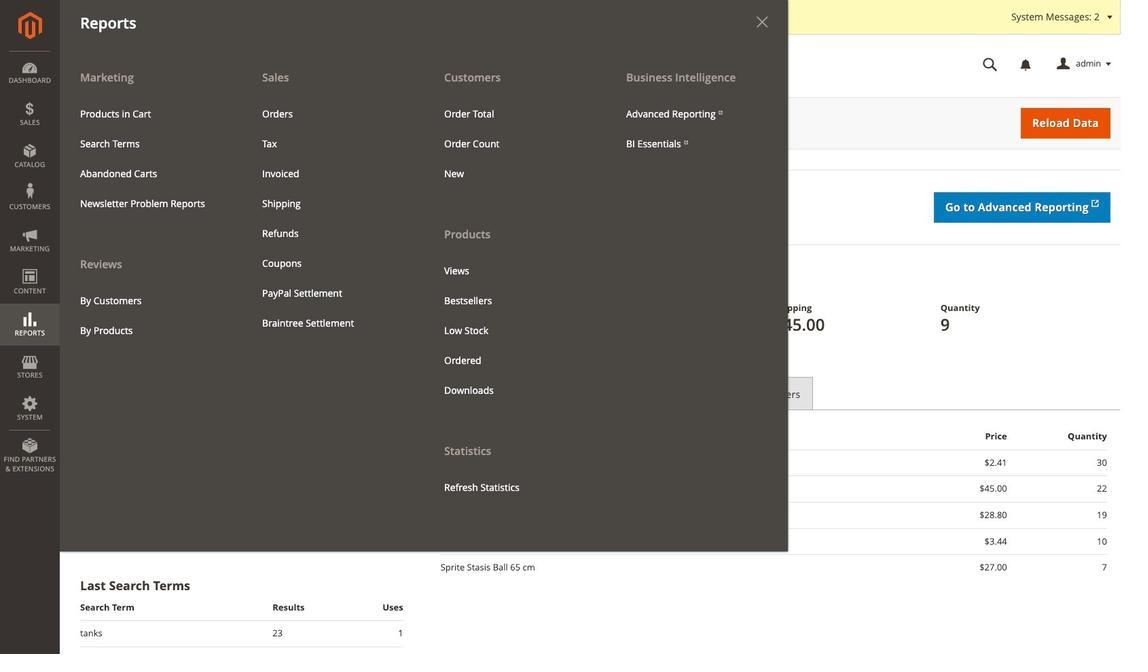 Task type: locate. For each thing, give the bounding box(es) containing it.
menu bar
[[0, 0, 788, 552]]

menu
[[60, 62, 788, 552], [60, 62, 242, 345], [424, 62, 606, 502], [70, 99, 232, 219], [252, 99, 414, 338], [434, 99, 596, 189], [616, 99, 778, 159], [434, 256, 596, 405], [70, 286, 232, 345]]

magento admin panel image
[[18, 12, 42, 39]]



Task type: vqa. For each thing, say whether or not it's contained in the screenshot.
text box
no



